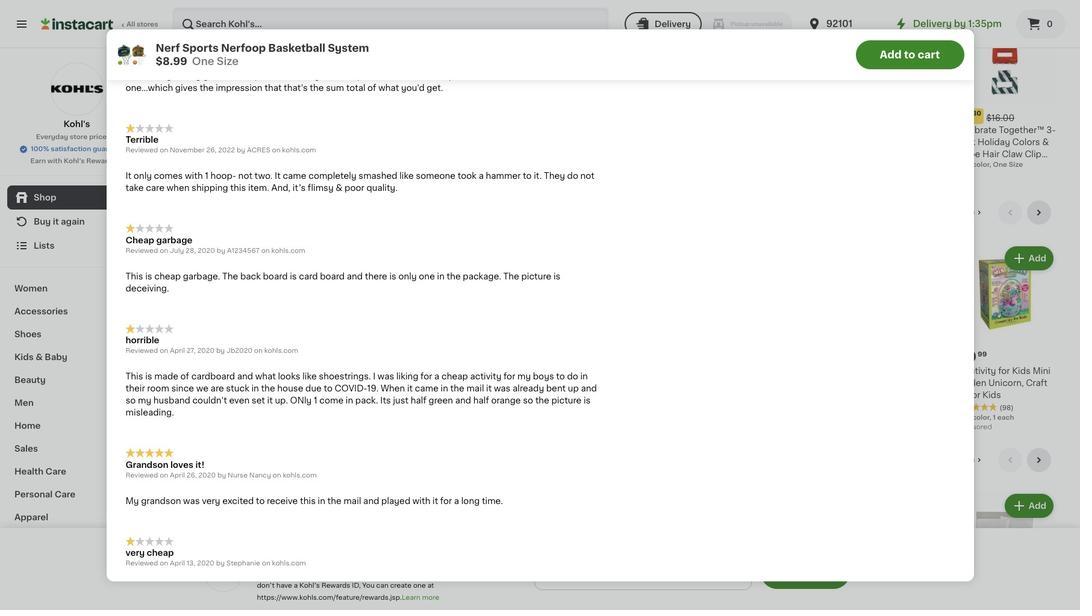 Task type: describe. For each thing, give the bounding box(es) containing it.
for left long
[[440, 497, 452, 505]]

comes
[[154, 172, 183, 181]]

was inside the hoop and everything work great. nothing broken. good quality for what i paid. our only complaint is that the picture shows two hoops, which is a killer deal for the price of one. part of it was due to my lack of checking the description more closely when i'd already spent days trying to find the perfect gifts. but i think it'd be much less misleading if they gave color options and only showed pictures with one hoop or the other, instead of both in one...which gives the impression that that's the sum total of what you'd get.
[[445, 48, 461, 56]]

and up stuck
[[237, 373, 253, 381]]

find inside please enter your 11 digit kohl's rewards id. you can find your kohl's rewards id by logging on to https://www.kohls.com/myaccount/dashboard.jsp. if you don't have a kohl's rewards id, you can create one at https://www.kohls.com/feature/rewards.jsp.
[[431, 558, 444, 565]]

rewards left id.
[[363, 558, 391, 565]]

in right bin
[[580, 373, 588, 381]]

1 not from the left
[[238, 172, 252, 181]]

due inside this is made of cardboard and what looks like shoestrings. i was liking for a cheap activity for my boys to do in their room since we are stuck in the house due to covid-19. when it came in the mail it was already bent up and so my husband couldn't even set it up. only 1 come in pack. its just half green and half orange so the picture is misleading.
[[305, 385, 322, 393]]

1 vertical spatial my
[[517, 373, 531, 381]]

get.
[[427, 84, 443, 92]]

trying
[[352, 60, 377, 68]]

on left 13,
[[160, 561, 168, 567]]

reviewed inside horrible reviewed on april 27, 2020 by jb2020 on kohls.com
[[126, 348, 158, 355]]

size down "retro"
[[326, 403, 340, 409]]

a inside please enter your 11 digit kohl's rewards id. you can find your kohl's rewards id by logging on to https://www.kohls.com/myaccount/dashboard.jsp. if you don't have a kohl's rewards id, you can create one at https://www.kohls.com/feature/rewards.jsp.
[[294, 583, 298, 589]]

by left 1:35pm
[[954, 19, 966, 28]]

diy
[[291, 379, 306, 388]]

and right books
[[44, 582, 60, 590]]

on down red
[[272, 148, 280, 154]]

the inside the hoop and everything work great. nothing broken. good quality for what i paid. our only complaint is that the picture shows two hoops, which is a killer deal for the price of one. part of it was due to my lack of checking the description more closely when i'd already spent days trying to find the perfect gifts. but i think it'd be much less misleading if they gave color options and only showed pictures with one hoop or the other, instead of both in one...which gives the impression that that's the sum total of what you'd get.
[[126, 36, 141, 44]]

kids up dinosaur
[[570, 367, 588, 375]]

piece
[[305, 391, 329, 400]]

all
[[127, 21, 135, 28]]

2 view all (40+) button from the top
[[912, 448, 989, 472]]

when inside the hoop and everything work great. nothing broken. good quality for what i paid. our only complaint is that the picture shows two hoops, which is a killer deal for the price of one. part of it was due to my lack of checking the description more closely when i'd already spent days trying to find the perfect gifts. but i think it'd be much less misleading if they gave color options and only showed pictures with one hoop or the other, instead of both in one...which gives the impression that that's the sum total of what you'd get.
[[233, 60, 255, 68]]

learn
[[402, 595, 420, 601]]

instead
[[510, 72, 541, 80]]

and,
[[271, 184, 291, 193]]

was up orange
[[494, 385, 511, 393]]

1 vertical spatial hoop
[[432, 72, 454, 80]]

prize-
[[308, 379, 333, 388]]

this inside it only comes with 1 hoop- not two. it came completely smashed like someone took a hammer to it. they do not take care when shipping this item. and, it's flimsy & poor quality.
[[230, 184, 246, 193]]

by inside terrible reviewed on november 26, 2022 by acres on kohls.com
[[237, 148, 245, 154]]

and right green
[[455, 397, 471, 405]]

this is made of cardboard and what looks like shoestrings. i was liking for a cheap activity for my boys to do in their room since we are stuck in the house due to covid-19. when it came in the mail it was already bent up and so my husband couldn't even set it up. only 1 come in pack. its just half green and half orange so the picture is misleading.
[[126, 373, 597, 417]]

blue, one size
[[291, 403, 340, 409]]

unicorn,
[[989, 379, 1024, 388]]

are
[[211, 385, 224, 393]]

to inside button
[[904, 49, 915, 59]]

looks
[[278, 373, 300, 381]]

horrible reviewed on april 27, 2020 by jb2020 on kohls.com
[[126, 337, 298, 355]]

reviewed inside grandson loves it! reviewed on april 26, 2020 by nurse nancy on kohls.com
[[126, 472, 158, 479]]

& inside the sonoma goods for life 2pk gold & brown tone hair clip set, women's, size: one size
[[553, 138, 560, 147]]

kids up unicorn,
[[1012, 367, 1031, 375]]

in up set
[[252, 385, 259, 393]]

99 down 11
[[317, 599, 326, 606]]

gave
[[203, 72, 223, 80]]

great.
[[255, 36, 280, 44]]

it!
[[195, 461, 205, 469]]

multicolor, one size inside the product group
[[181, 403, 249, 409]]

house
[[277, 385, 303, 393]]

for up 'part'
[[409, 36, 420, 44]]

99 down the at
[[427, 599, 436, 606]]

blue,
[[291, 403, 308, 409]]

1 horizontal spatial very
[[202, 497, 220, 505]]

picture inside this is cheap garbage. the back board is card board and there is only one in the package. the picture is deceiving.
[[521, 272, 551, 281]]

on left july
[[160, 248, 168, 254]]

by inside very cheap reviewed on april 13, 2020 by stephanie on kohls.com
[[216, 561, 225, 567]]

a left long
[[454, 497, 459, 505]]

in right 'receive'
[[318, 497, 325, 505]]

by inside please enter your 11 digit kohl's rewards id. you can find your kohl's rewards id by logging on to https://www.kohls.com/myaccount/dashboard.jsp. if you don't have a kohl's rewards id, you can create one at https://www.kohls.com/feature/rewards.jsp.
[[266, 571, 275, 577]]

basketball for nerf sports nerfoop basketball system
[[181, 379, 225, 388]]

satisfaction
[[51, 146, 91, 152]]

one down piece
[[310, 403, 324, 409]]

celebrate for pack
[[955, 126, 997, 134]]

very inside very cheap reviewed on april 13, 2020 by stephanie on kohls.com
[[126, 549, 145, 558]]

sensory
[[513, 379, 547, 388]]

1 vertical spatial this
[[300, 497, 316, 505]]

clip for claw
[[1025, 150, 1042, 159]]

april inside very cheap reviewed on april 13, 2020 by stephanie on kohls.com
[[170, 561, 185, 567]]

id
[[257, 571, 264, 577]]

add inside button
[[880, 49, 902, 59]]

spent
[[303, 60, 328, 68]]

creativity for bin
[[513, 367, 554, 375]]

one inside please enter your 11 digit kohl's rewards id. you can find your kohl's rewards id by logging on to https://www.kohls.com/myaccount/dashboard.jsp. if you don't have a kohl's rewards id, you can create one at https://www.kohls.com/feature/rewards.jsp.
[[413, 583, 426, 589]]

0 vertical spatial i
[[445, 36, 448, 44]]

pack.
[[355, 397, 378, 405]]

a inside the hoop and everything work great. nothing broken. good quality for what i paid. our only complaint is that the picture shows two hoops, which is a killer deal for the price of one. part of it was due to my lack of checking the description more closely when i'd already spent days trying to find the perfect gifts. but i think it'd be much less misleading if they gave color options and only showed pictures with one hoop or the other, instead of both in one...which gives the impression that that's the sum total of what you'd get.
[[272, 48, 277, 56]]

robot
[[352, 379, 378, 388]]

men link
[[7, 392, 146, 414]]

for up bin
[[556, 367, 568, 375]]

0 vertical spatial can
[[417, 558, 430, 565]]

kohl's up https://www.kohls.com/feature/rewards.jsp.
[[299, 583, 320, 589]]

target
[[423, 379, 450, 388]]

1 inside the product group
[[993, 415, 996, 421]]

already inside this is made of cardboard and what looks like shoestrings. i was liking for a cheap activity for my boys to do in their room since we are stuck in the house due to covid-19. when it came in the mail it was already bent up and so my husband couldn't even set it up. only 1 come in pack. its just half green and half orange so the picture is misleading.
[[513, 385, 544, 393]]

impression
[[216, 84, 262, 92]]

kohl's
[[64, 120, 90, 128]]

discovery
[[291, 367, 334, 375]]

and left played
[[363, 497, 379, 505]]

when inside it only comes with 1 hoop- not two. it came completely smashed like someone took a hammer to it. they do not take care when shipping this item. and, it's flimsy & poor quality.
[[167, 184, 189, 193]]

26, inside grandson loves it! reviewed on april 26, 2020 by nurse nancy on kohls.com
[[187, 472, 197, 479]]

total
[[346, 84, 365, 92]]

picture inside the hoop and everything work great. nothing broken. good quality for what i paid. our only complaint is that the picture shows two hoops, which is a killer deal for the price of one. part of it was due to my lack of checking the description more closely when i'd already spent days trying to find the perfect gifts. but i think it'd be much less misleading if they gave color options and only showed pictures with one hoop or the other, instead of both in one...which gives the impression that that's the sum total of what you'd get.
[[126, 48, 156, 56]]

Kohl's Rewards ID text field
[[535, 556, 751, 589]]

view for 1st view all (40+) popup button
[[917, 208, 938, 217]]

with
[[402, 379, 421, 388]]

sum
[[326, 84, 344, 92]]

beauty
[[14, 376, 46, 384]]

package.
[[463, 272, 501, 281]]

options
[[249, 72, 281, 80]]

of down pictures
[[368, 84, 376, 92]]

to up "but"
[[482, 48, 490, 56]]

$ 34 discovery mindblown diy prize-pod robot 52-piece retro vending machine build kit, blue
[[291, 351, 392, 412]]

hoops,
[[205, 48, 234, 56]]

one down claw
[[993, 162, 1007, 168]]

to inside get free delivery on next 3 orders • add $10.00 to qualify.
[[682, 584, 693, 593]]

it only comes with 1 hoop- not two. it came completely smashed like someone took a hammer to it. they do not take care when shipping this item. and, it's flimsy & poor quality.
[[126, 172, 595, 193]]

kohl's right digit
[[341, 558, 361, 565]]

on right a1234567
[[261, 248, 270, 254]]

for up dig, at the bottom left of page
[[504, 373, 515, 381]]

2 so from the left
[[523, 397, 533, 405]]

set, for stripe
[[955, 162, 972, 171]]

rewards down guarantee
[[86, 158, 116, 164]]

$10.00
[[645, 584, 680, 593]]

on left the november
[[160, 148, 168, 154]]

and up that's
[[283, 72, 299, 80]]

to left 'receive'
[[256, 497, 265, 505]]

for up unicorn,
[[998, 367, 1010, 375]]

activity
[[470, 373, 501, 381]]

april inside grandson loves it! reviewed on april 26, 2020 by nurse nancy on kohls.com
[[170, 472, 185, 479]]

or
[[456, 72, 465, 80]]

and right up
[[581, 385, 597, 393]]

gifts.
[[459, 60, 480, 68]]

everyday store prices
[[36, 134, 110, 140]]

one inside the hoop and everything work great. nothing broken. good quality for what i paid. our only complaint is that the picture shows two hoops, which is a killer deal for the price of one. part of it was due to my lack of checking the description more closely when i'd already spent days trying to find the perfect gifts. but i think it'd be much less misleading if they gave color options and only showed pictures with one hoop or the other, instead of both in one...which gives the impression that that's the sum total of what you'd get.
[[414, 72, 430, 80]]

set, for brown
[[551, 150, 567, 159]]

create
[[390, 583, 412, 589]]

multicolor, up sponsored badge image
[[955, 415, 991, 421]]

2020 inside very cheap reviewed on april 13, 2020 by stephanie on kohls.com
[[197, 561, 214, 567]]

1 horizontal spatial the
[[222, 272, 238, 281]]

stripe
[[955, 150, 980, 159]]

very cheap reviewed on april 13, 2020 by stephanie on kohls.com
[[126, 549, 306, 567]]

rewards up you
[[485, 558, 513, 565]]

add inside get free delivery on next 3 orders • add $10.00 to qualify.
[[621, 584, 642, 593]]

hair inside teleties 3-pack large hair ties, women's, size: one size, multicolor
[[291, 138, 309, 147]]

teleties
[[291, 126, 331, 134]]

size: inside teleties 3-pack large hair ties, women's, size: one size, multicolor
[[291, 150, 311, 159]]

pod
[[333, 379, 350, 388]]

1 horizontal spatial what
[[378, 84, 399, 92]]

0 vertical spatial that
[[565, 36, 582, 44]]

terrible
[[126, 136, 159, 145]]

multicolor, down the stripe
[[955, 162, 991, 168]]

in down covid-
[[346, 397, 353, 405]]

add to cart
[[880, 49, 940, 59]]

colors
[[1012, 138, 1040, 147]]

with inside it only comes with 1 hoop- not two. it came completely smashed like someone took a hammer to it. they do not take care when shipping this item. and, it's flimsy & poor quality.
[[185, 172, 203, 181]]

when
[[381, 385, 405, 393]]

what inside this is made of cardboard and what looks like shoestrings. i was liking for a cheap activity for my boys to do in their room since we are stuck in the house due to covid-19. when it came in the mail it was already bent up and so my husband couldn't even set it up. only 1 come in pack. its just half green and half orange so the picture is misleading.
[[255, 373, 276, 381]]

2020 inside 'cheap garbage reviewed on july 28, 2020 by a1234567 on kohls.com'
[[198, 248, 215, 254]]

on up made
[[160, 348, 168, 355]]

nurse
[[228, 472, 248, 479]]

kohl's down the 'satisfaction'
[[64, 158, 85, 164]]

lists
[[34, 242, 54, 250]]

product group containing 8
[[181, 244, 282, 411]]

picture inside this is made of cardboard and what looks like shoestrings. i was liking for a cheap activity for my boys to do in their room since we are stuck in the house due to covid-19. when it came in the mail it was already bent up and so my husband couldn't even set it up. only 1 come in pack. its just half green and half orange so the picture is misleading.
[[552, 397, 582, 405]]

kids down unicorn,
[[983, 391, 1001, 400]]

each
[[997, 415, 1014, 421]]

10
[[962, 351, 977, 363]]

sponsored badge image
[[955, 424, 992, 431]]

it inside the hoop and everything work great. nothing broken. good quality for what i paid. our only complaint is that the picture shows two hoops, which is a killer deal for the price of one. part of it was due to my lack of checking the description more closely when i'd already spent days trying to find the perfect gifts. but i think it'd be much less misleading if they gave color options and only showed pictures with one hoop or the other, instead of both in one...which gives the impression that that's the sum total of what you'd get.
[[437, 48, 442, 56]]

(40+) for 2nd view all (40+) popup button from the top
[[952, 456, 975, 465]]

mail inside this is made of cardboard and what looks like shoestrings. i was liking for a cheap activity for my boys to do in their room since we are stuck in the house due to covid-19. when it came in the mail it was already bent up and so my husband couldn't even set it up. only 1 come in pack. its just half green and half orange so the picture is misleading.
[[467, 385, 484, 393]]

clip for hair
[[532, 150, 549, 159]]

gold
[[530, 138, 551, 147]]

3- inside celebrate together™ 3- pack holiday colors & stripe hair claw clip set, multicolor
[[1047, 126, 1056, 134]]

nerf sports nerfoop basketball system $8.99 one size
[[156, 43, 369, 66]]

all for 1st view all (40+) popup button
[[940, 208, 950, 217]]

2 horizontal spatial what
[[423, 36, 443, 44]]

for down garden
[[969, 391, 981, 400]]

baby
[[45, 353, 67, 361]]

on up the id
[[262, 561, 270, 567]]

creativity for kids sensory bin dinosaur dig, craft kit for kids
[[513, 367, 603, 400]]

red
[[264, 138, 281, 147]]

size down claw
[[1009, 162, 1023, 168]]

bent
[[546, 385, 566, 393]]

was right grandson
[[183, 497, 200, 505]]

100%
[[31, 146, 49, 152]]

to up pictures
[[380, 60, 388, 68]]

home link
[[7, 414, 146, 437]]

grandson
[[141, 497, 181, 505]]

1 inside this is made of cardboard and what looks like shoestrings. i was liking for a cheap activity for my boys to do in their room since we are stuck in the house due to covid-19. when it came in the mail it was already bent up and so my husband couldn't even set it up. only 1 come in pack. its just half green and half orange so the picture is misleading.
[[314, 397, 317, 405]]

this for this is made of cardboard and what looks like shoestrings. i was liking for a cheap activity for my boys to do in their room since we are stuck in the house due to covid-19. when it came in the mail it was already bent up and so my husband couldn't even set it up. only 1 come in pack. its just half green and half orange so the picture is misleading.
[[126, 373, 143, 381]]

on right nancy
[[273, 472, 281, 479]]

multicolor inside celebrate together™ 3- pack holiday colors & stripe hair claw clip set, multicolor
[[974, 162, 1016, 171]]

craft inside creativity for kids sensory bin dinosaur dig, craft kit for kids
[[532, 391, 553, 400]]

it left up.
[[267, 397, 273, 405]]

men
[[14, 399, 34, 407]]

buy
[[34, 217, 51, 226]]

for down the broken.
[[322, 48, 333, 56]]

bin
[[550, 379, 563, 388]]

0 vertical spatial hoop
[[144, 36, 165, 44]]

accessories link
[[7, 300, 146, 323]]

size inside game crossbow led with target multicolor, one size
[[456, 391, 470, 397]]

kids & baby
[[14, 353, 67, 361]]

and inside this is cheap garbage. the back board is card board and there is only one in the package. the picture is deceiving.
[[347, 272, 363, 281]]

0 vertical spatial you
[[404, 558, 416, 565]]

craft inside creativity for kids mini garden unicorn, craft kit for kids
[[1026, 379, 1048, 388]]

$ inside $ 34 discovery mindblown diy prize-pod robot 52-piece retro vending machine build kit, blue
[[294, 351, 298, 358]]

of left one.
[[375, 48, 384, 56]]

of down complaint
[[527, 48, 536, 56]]

1 horizontal spatial kohl's logo image
[[204, 554, 242, 592]]

room
[[147, 385, 169, 393]]

only down spent
[[302, 72, 320, 80]]

with right earn
[[47, 158, 62, 164]]

everyday store prices link
[[36, 133, 118, 142]]

0 vertical spatial kohl's logo image
[[50, 63, 103, 116]]

for down dinosaur
[[569, 391, 581, 400]]

in inside the hoop and everything work great. nothing broken. good quality for what i paid. our only complaint is that the picture shows two hoops, which is a killer deal for the price of one. part of it was due to my lack of checking the description more closely when i'd already spent days trying to find the perfect gifts. but i think it'd be much less misleading if they gave color options and only showed pictures with one hoop or the other, instead of both in one...which gives the impression that that's the sum total of what you'd get.
[[576, 72, 584, 80]]

just
[[393, 397, 409, 405]]

by inside 'cheap garbage reviewed on july 28, 2020 by a1234567 on kohls.com'
[[217, 248, 225, 254]]

it right buy
[[53, 217, 59, 226]]

on down grandson
[[160, 472, 168, 479]]

horrible
[[126, 337, 159, 345]]

one inside celebrate together™ elf feet headband, red red, one size
[[198, 150, 212, 156]]

3- inside teleties 3-pack large hair ties, women's, size: one size, multicolor
[[333, 126, 343, 134]]

80
[[972, 110, 981, 117]]

pack inside teleties 3-pack large hair ties, women's, size: one size, multicolor
[[343, 126, 363, 134]]

for
[[580, 126, 594, 134]]

hair inside celebrate together™ 3- pack holiday colors & stripe hair claw clip set, multicolor
[[983, 150, 1000, 159]]

sports for nerf sports nerfoop basketball system
[[202, 367, 230, 375]]

to up come
[[324, 385, 333, 393]]

it down the activity
[[486, 385, 492, 393]]

it down liking
[[407, 385, 413, 393]]

& inside it only comes with 1 hoop- not two. it came completely smashed like someone took a hammer to it. they do not take care when shipping this item. and, it's flimsy & poor quality.
[[336, 184, 343, 193]]

for right liking
[[421, 373, 432, 381]]

kids & baby link
[[7, 346, 146, 369]]

that's
[[284, 84, 308, 92]]

care
[[146, 184, 164, 193]]

store
[[70, 134, 87, 140]]

with right played
[[413, 497, 430, 505]]

product group containing 10
[[955, 244, 1056, 434]]

with inside the hoop and everything work great. nothing broken. good quality for what i paid. our only complaint is that the picture shows two hoops, which is a killer deal for the price of one. part of it was due to my lack of checking the description more closely when i'd already spent days trying to find the perfect gifts. but i think it'd be much less misleading if they gave color options and only showed pictures with one hoop or the other, instead of both in one...which gives the impression that that's the sum total of what you'd get.
[[394, 72, 412, 80]]

there
[[365, 272, 387, 281]]

by inside grandson loves it! reviewed on april 26, 2020 by nurse nancy on kohls.com
[[218, 472, 226, 479]]

their
[[126, 385, 145, 393]]

0 horizontal spatial can
[[376, 583, 388, 589]]

our
[[473, 36, 489, 44]]

one inside this is cheap garbage. the back board is card board and there is only one in the package. the picture is deceiving.
[[419, 272, 435, 281]]

treatment tracker modal dialog
[[157, 567, 1080, 610]]

kohl's up free at bottom left
[[463, 558, 483, 565]]

only right our
[[491, 36, 509, 44]]

1 vertical spatial i
[[499, 60, 502, 68]]

27,
[[187, 348, 196, 355]]

kids down dinosaur
[[583, 391, 601, 400]]

by inside horrible reviewed on april 27, 2020 by jb2020 on kohls.com
[[216, 348, 225, 355]]

get free delivery on next 3 orders • add $10.00 to qualify.
[[432, 584, 733, 593]]

one.
[[386, 48, 404, 56]]

of right 'part'
[[426, 48, 435, 56]]

more button
[[743, 579, 790, 598]]

size down (13)
[[235, 403, 249, 409]]

a inside it only comes with 1 hoop- not two. it came completely smashed like someone took a hammer to it. they do not take care when shipping this item. and, it's flimsy & poor quality.
[[479, 172, 484, 181]]

19.
[[367, 385, 379, 393]]

1 vertical spatial that
[[265, 84, 282, 92]]

one inside game crossbow led with target multicolor, one size
[[440, 391, 454, 397]]

to up "bent"
[[556, 373, 565, 381]]

id,
[[352, 583, 361, 589]]

26, inside terrible reviewed on november 26, 2022 by acres on kohls.com
[[206, 148, 216, 154]]

1 view all (40+) from the top
[[917, 208, 975, 217]]

system for nerf sports nerfoop basketball system
[[227, 379, 259, 388]]

1 vertical spatial you
[[362, 583, 375, 589]]



Task type: vqa. For each thing, say whether or not it's contained in the screenshot.
'horrible'
yes



Task type: locate. For each thing, give the bounding box(es) containing it.
5 reviewed from the top
[[126, 561, 158, 567]]

and up shows
[[168, 36, 183, 44]]

0 vertical spatial system
[[328, 43, 369, 52]]

kohl's logo image up kohl's
[[50, 63, 103, 116]]

size: inside the sonoma goods for life 2pk gold & brown tone hair clip set, women's, size: one size
[[513, 162, 532, 171]]

earn with kohl's rewards link
[[30, 157, 123, 166]]

set, inside the sonoma goods for life 2pk gold & brown tone hair clip set, women's, size: one size
[[551, 150, 567, 159]]

celebrate for feet
[[181, 126, 223, 134]]

guarantee
[[93, 146, 128, 152]]

2 view from the top
[[917, 456, 938, 465]]

one inside teleties 3-pack large hair ties, women's, size: one size, multicolor
[[313, 150, 331, 159]]

2 not from the left
[[580, 172, 595, 181]]

1 celebrate from the left
[[181, 126, 223, 134]]

this for this is cheap garbage. the back board is card board and there is only one in the package. the picture is deceiving.
[[126, 272, 143, 281]]

1 vertical spatial due
[[305, 385, 322, 393]]

kohls.com up card
[[271, 248, 305, 254]]

when
[[233, 60, 255, 68], [167, 184, 189, 193]]

1 board from the left
[[263, 272, 288, 281]]

reviewed
[[126, 148, 158, 154], [126, 248, 158, 254], [126, 348, 158, 355], [126, 472, 158, 479], [126, 561, 158, 567]]

1 vertical spatial craft
[[532, 391, 553, 400]]

by
[[954, 19, 966, 28], [237, 148, 245, 154], [217, 248, 225, 254], [216, 348, 225, 355], [218, 472, 226, 479], [216, 561, 225, 567], [266, 571, 275, 577]]

1 vertical spatial view all (40+) button
[[912, 448, 989, 472]]

$4.80 original price: $16.00 element
[[955, 109, 1056, 124]]

on inside please enter your 11 digit kohl's rewards id. you can find your kohl's rewards id by logging on to https://www.kohls.com/myaccount/dashboard.jsp. if you don't have a kohl's rewards id, you can create one at https://www.kohls.com/feature/rewards.jsp.
[[303, 571, 311, 577]]

what down pictures
[[378, 84, 399, 92]]

in inside this is cheap garbage. the back board is card board and there is only one in the package. the picture is deceiving.
[[437, 272, 445, 281]]

2 vertical spatial what
[[255, 373, 276, 381]]

in left package.
[[437, 272, 445, 281]]

1 vertical spatial view all (40+)
[[917, 456, 975, 465]]

4 reviewed from the top
[[126, 472, 158, 479]]

0 vertical spatial very
[[202, 497, 220, 505]]

already inside the hoop and everything work great. nothing broken. good quality for what i paid. our only complaint is that the picture shows two hoops, which is a killer deal for the price of one. part of it was due to my lack of checking the description more closely when i'd already spent days trying to find the perfect gifts. but i think it'd be much less misleading if they gave color options and only showed pictures with one hoop or the other, instead of both in one...which gives the impression that that's the sum total of what you'd get.
[[270, 60, 301, 68]]

1 clip from the left
[[532, 150, 549, 159]]

only
[[491, 36, 509, 44], [302, 72, 320, 80], [134, 172, 152, 181], [398, 272, 417, 281]]

0 vertical spatial women's,
[[333, 138, 374, 147]]

april inside horrible reviewed on april 27, 2020 by jb2020 on kohls.com
[[170, 348, 185, 355]]

my
[[493, 48, 506, 56], [517, 373, 531, 381], [138, 397, 151, 405]]

one left the at
[[413, 583, 426, 589]]

1 horizontal spatial system
[[328, 43, 369, 52]]

0 horizontal spatial nerf
[[156, 43, 180, 52]]

$
[[183, 351, 188, 358], [294, 351, 298, 358], [294, 599, 298, 606], [404, 599, 409, 606]]

on right jb2020
[[254, 348, 263, 355]]

$16.00
[[986, 114, 1015, 122]]

26, down it!
[[187, 472, 197, 479]]

together™ for holiday
[[999, 126, 1045, 134]]

delivery by 1:35pm
[[913, 19, 1002, 28]]

1 your from the left
[[300, 558, 315, 565]]

loves
[[170, 461, 193, 469]]

in
[[576, 72, 584, 80], [437, 272, 445, 281], [580, 373, 588, 381], [252, 385, 259, 393], [441, 385, 448, 393], [346, 397, 353, 405], [318, 497, 325, 505]]

my up dig, at the bottom left of page
[[517, 373, 531, 381]]

one inside the product group
[[219, 403, 233, 409]]

1 together™ from the left
[[225, 126, 270, 134]]

like inside it only comes with 1 hoop- not two. it came completely smashed like someone took a hammer to it. they do not take care when shipping this item. and, it's flimsy & poor quality.
[[400, 172, 414, 181]]

3-
[[333, 126, 343, 134], [1047, 126, 1056, 134]]

delivery inside delivery by 1:35pm link
[[913, 19, 952, 28]]

together™ inside celebrate together™ 3- pack holiday colors & stripe hair claw clip set, multicolor
[[999, 126, 1045, 134]]

came inside this is made of cardboard and what looks like shoestrings. i was liking for a cheap activity for my boys to do in their room since we are stuck in the house due to covid-19. when it came in the mail it was already bent up and so my husband couldn't even set it up. only 1 come in pack. its just half green and half orange so the picture is misleading.
[[415, 385, 439, 393]]

1 horizontal spatial clip
[[1025, 150, 1042, 159]]

0 vertical spatial my
[[493, 48, 506, 56]]

a
[[272, 48, 277, 56], [479, 172, 484, 181], [434, 373, 439, 381], [454, 497, 459, 505], [294, 583, 298, 589]]

0 horizontal spatial not
[[238, 172, 252, 181]]

2 reviewed from the top
[[126, 248, 158, 254]]

only up take
[[134, 172, 152, 181]]

1 horizontal spatial can
[[417, 558, 430, 565]]

0 horizontal spatial more
[[176, 60, 198, 68]]

to inside please enter your 11 digit kohl's rewards id. you can find your kohl's rewards id by logging on to https://www.kohls.com/myaccount/dashboard.jsp. if you don't have a kohl's rewards id, you can create one at https://www.kohls.com/feature/rewards.jsp.
[[313, 571, 320, 577]]

1 do from the top
[[567, 172, 578, 181]]

broken.
[[318, 36, 350, 44]]

1 vertical spatial (40+)
[[952, 456, 975, 465]]

2 celebrate from the left
[[955, 126, 997, 134]]

size inside celebrate together™ elf feet headband, red red, one size
[[214, 150, 228, 156]]

nerfoop for nerf sports nerfoop basketball system $8.99 one size
[[221, 43, 266, 52]]

size inside the sonoma goods for life 2pk gold & brown tone hair clip set, women's, size: one size
[[555, 162, 572, 171]]

0 vertical spatial 26,
[[206, 148, 216, 154]]

0 vertical spatial this
[[126, 272, 143, 281]]

stores
[[137, 21, 158, 28]]

clip down gold
[[532, 150, 549, 159]]

part
[[406, 48, 424, 56]]

2 view all (40+) from the top
[[917, 456, 975, 465]]

nothing
[[282, 36, 316, 44]]

0 vertical spatial item carousel region
[[181, 200, 1056, 439]]

kohl's logo image
[[50, 63, 103, 116], [204, 554, 242, 592]]

nerf inside nerf sports nerfoop basketball system
[[181, 367, 200, 375]]

1 horizontal spatial more
[[422, 595, 439, 601]]

books and magazines
[[14, 582, 109, 590]]

misleading
[[126, 72, 172, 80]]

0 horizontal spatial my
[[138, 397, 151, 405]]

sports inside nerf sports nerfoop basketball system $8.99 one size
[[182, 43, 219, 52]]

0 vertical spatial more
[[176, 60, 198, 68]]

the down all
[[126, 36, 141, 44]]

it'd
[[527, 60, 540, 68]]

$10.49 original price: $15.99 element
[[181, 598, 282, 610]]

came up green
[[415, 385, 439, 393]]

kohls.com up logging
[[272, 561, 306, 567]]

magazines
[[62, 582, 109, 590]]

1 horizontal spatial 3-
[[1047, 126, 1056, 134]]

0 vertical spatial multicolor, one size
[[955, 162, 1023, 168]]

99 inside 10 99
[[978, 351, 987, 358]]

0 vertical spatial craft
[[1026, 379, 1048, 388]]

1 view from the top
[[917, 208, 938, 217]]

my inside the hoop and everything work great. nothing broken. good quality for what i paid. our only complaint is that the picture shows two hoops, which is a killer deal for the price of one. part of it was due to my lack of checking the description more closely when i'd already spent days trying to find the perfect gifts. but i think it'd be much less misleading if they gave color options and only showed pictures with one hoop or the other, instead of both in one...which gives the impression that that's the sum total of what you'd get.
[[493, 48, 506, 56]]

complaint
[[511, 36, 554, 44]]

2 clip from the left
[[1025, 150, 1042, 159]]

0 horizontal spatial due
[[305, 385, 322, 393]]

2 together™ from the left
[[999, 126, 1045, 134]]

1 horizontal spatial size:
[[513, 162, 532, 171]]

26,
[[206, 148, 216, 154], [187, 472, 197, 479]]

care for health care
[[45, 467, 66, 476]]

much
[[555, 60, 579, 68]]

i left paid.
[[445, 36, 448, 44]]

i inside this is made of cardboard and what looks like shoestrings. i was liking for a cheap activity for my boys to do in their room since we are stuck in the house due to covid-19. when it came in the mail it was already bent up and so my husband couldn't even set it up. only 1 come in pack. its just half green and half orange so the picture is misleading.
[[373, 373, 376, 381]]

3- down $4.80 original price: $16.00 element
[[1047, 126, 1056, 134]]

2 do from the top
[[567, 373, 578, 381]]

care for personal care
[[55, 490, 75, 499]]

time.
[[482, 497, 503, 505]]

excited
[[222, 497, 254, 505]]

lack
[[508, 48, 525, 56]]

kohls.com inside grandson loves it! reviewed on april 26, 2020 by nurse nancy on kohls.com
[[283, 472, 317, 479]]

1 horizontal spatial that
[[565, 36, 582, 44]]

1 (40+) from the top
[[952, 208, 975, 217]]

& inside kids & baby "link"
[[36, 353, 43, 361]]

together™ up colors
[[999, 126, 1045, 134]]

1 vertical spatial do
[[567, 373, 578, 381]]

0 vertical spatial already
[[270, 60, 301, 68]]

0 horizontal spatial what
[[255, 373, 276, 381]]

it left long
[[433, 497, 438, 505]]

clip down colors
[[1025, 150, 1042, 159]]

creativity inside creativity for kids sensory bin dinosaur dig, craft kit for kids
[[513, 367, 554, 375]]

bed
[[181, 454, 207, 466]]

1 creativity from the left
[[513, 367, 554, 375]]

0 vertical spatial view
[[917, 208, 938, 217]]

half down the activity
[[473, 397, 489, 405]]

more down the at
[[422, 595, 439, 601]]

grandson loves it! reviewed on april 26, 2020 by nurse nancy on kohls.com
[[126, 461, 317, 479]]

nerfoop for nerf sports nerfoop basketball system
[[232, 367, 267, 375]]

add
[[254, 13, 272, 21], [365, 13, 383, 21], [476, 13, 493, 21], [586, 13, 604, 21], [697, 13, 715, 21], [808, 13, 825, 21], [918, 13, 936, 21], [1029, 13, 1046, 21], [880, 49, 902, 59], [254, 254, 272, 262], [1029, 254, 1046, 262], [254, 502, 272, 510], [365, 502, 383, 510], [476, 502, 493, 510], [1029, 502, 1046, 510], [621, 584, 642, 593]]

my grandson was very excited to receive this in the mail and played with it for a long time.
[[126, 497, 503, 505]]

2 all from the top
[[940, 456, 950, 465]]

2 kit from the left
[[955, 391, 967, 400]]

celebrate together™ elf feet headband, red red, one size
[[181, 126, 281, 156]]

april down loves
[[170, 472, 185, 479]]

women's, inside teleties 3-pack large hair ties, women's, size: one size, multicolor
[[333, 138, 374, 147]]

0 horizontal spatial kit
[[555, 391, 567, 400]]

do right they
[[567, 172, 578, 181]]

do inside it only comes with 1 hoop- not two. it came completely smashed like someone took a hammer to it. they do not take care when shipping this item. and, it's flimsy & poor quality.
[[567, 172, 578, 181]]

1 horizontal spatial i
[[445, 36, 448, 44]]

multicolor, down we
[[181, 403, 217, 409]]

days
[[330, 60, 350, 68]]

sports up closely
[[182, 43, 219, 52]]

work
[[233, 36, 253, 44]]

quality.
[[367, 184, 398, 193]]

2020 down it!
[[198, 472, 216, 479]]

books
[[14, 582, 42, 590]]

size right green
[[456, 391, 470, 397]]

be
[[542, 60, 553, 68]]

0 horizontal spatial like
[[303, 373, 317, 381]]

and left 'there'
[[347, 272, 363, 281]]

cheap inside very cheap reviewed on april 13, 2020 by stephanie on kohls.com
[[147, 549, 174, 558]]

delivery
[[913, 19, 952, 28], [655, 20, 691, 28]]

2020
[[198, 248, 215, 254], [197, 348, 215, 355], [198, 472, 216, 479], [197, 561, 214, 567]]

multicolor, one size
[[955, 162, 1023, 168], [181, 403, 249, 409]]

100% satisfaction guarantee button
[[19, 142, 135, 154]]

0 horizontal spatial multicolor, one size
[[181, 403, 249, 409]]

reviewed inside very cheap reviewed on april 13, 2020 by stephanie on kohls.com
[[126, 561, 158, 567]]

0 horizontal spatial board
[[263, 272, 288, 281]]

2020 inside grandson loves it! reviewed on april 26, 2020 by nurse nancy on kohls.com
[[198, 472, 216, 479]]

creativity for garden
[[955, 367, 996, 375]]

rewards up https://www.kohls.com/feature/rewards.jsp.
[[321, 583, 350, 589]]

one down ties,
[[313, 150, 331, 159]]

kohl's link
[[50, 63, 103, 130]]

2 multicolor from the left
[[974, 162, 1016, 171]]

delivery for delivery
[[655, 20, 691, 28]]

came up the it's
[[283, 172, 306, 181]]

0 horizontal spatial basketball
[[181, 379, 225, 388]]

reviewed inside terrible reviewed on november 26, 2022 by acres on kohls.com
[[126, 148, 158, 154]]

find inside the hoop and everything work great. nothing broken. good quality for what i paid. our only complaint is that the picture shows two hoops, which is a killer deal for the price of one. part of it was due to my lack of checking the description more closely when i'd already spent days trying to find the perfect gifts. but i think it'd be much less misleading if they gave color options and only showed pictures with one hoop or the other, instead of both in one...which gives the impression that that's the sum total of what you'd get.
[[390, 60, 407, 68]]

2022
[[218, 148, 235, 154]]

0 vertical spatial do
[[567, 172, 578, 181]]

set, down the stripe
[[955, 162, 972, 171]]

basketball for nerf sports nerfoop basketball system $8.99 one size
[[268, 43, 325, 52]]

nerf for nerf sports nerfoop basketball system
[[181, 367, 200, 375]]

2 horizontal spatial my
[[517, 373, 531, 381]]

so
[[126, 397, 136, 405], [523, 397, 533, 405]]

in down less
[[576, 72, 584, 80]]

together™ inside celebrate together™ elf feet headband, red red, one size
[[225, 126, 270, 134]]

1 all from the top
[[940, 208, 950, 217]]

delivery inside button
[[655, 20, 691, 28]]

on
[[160, 148, 168, 154], [272, 148, 280, 154], [160, 248, 168, 254], [261, 248, 270, 254], [160, 348, 168, 355], [254, 348, 263, 355], [160, 472, 168, 479], [273, 472, 281, 479], [160, 561, 168, 567], [262, 561, 270, 567], [303, 571, 311, 577], [525, 584, 539, 593]]

1 vertical spatial one
[[419, 272, 435, 281]]

1 view all (40+) button from the top
[[912, 200, 989, 224]]

more up they
[[176, 60, 198, 68]]

item carousel region containing bed
[[181, 448, 1056, 610]]

not right they
[[580, 172, 595, 181]]

already down "killer" on the top left
[[270, 60, 301, 68]]

0 horizontal spatial you
[[362, 583, 375, 589]]

that up the checking
[[565, 36, 582, 44]]

0 button
[[1016, 10, 1066, 39]]

system up "days" on the left top of the page
[[328, 43, 369, 52]]

2 horizontal spatial the
[[503, 272, 519, 281]]

showed
[[322, 72, 355, 80]]

liking
[[396, 373, 418, 381]]

shows
[[158, 48, 185, 56]]

1 vertical spatial sports
[[202, 367, 230, 375]]

1 vertical spatial all
[[940, 456, 950, 465]]

sales
[[14, 445, 38, 453]]

celebrate inside celebrate together™ 3- pack holiday colors & stripe hair claw clip set, multicolor
[[955, 126, 997, 134]]

3- up size,
[[333, 126, 343, 134]]

personal
[[14, 490, 53, 499]]

1 horizontal spatial when
[[233, 60, 255, 68]]

1 it from the left
[[126, 172, 131, 181]]

2 creativity from the left
[[955, 367, 996, 375]]

nerf for nerf sports nerfoop basketball system $8.99 one size
[[156, 43, 180, 52]]

a right 'took'
[[479, 172, 484, 181]]

2pk
[[513, 138, 528, 147]]

women's, up size,
[[333, 138, 374, 147]]

3 april from the top
[[170, 561, 185, 567]]

dig,
[[513, 391, 529, 400]]

0 horizontal spatial creativity
[[513, 367, 554, 375]]

$ inside $ 8 99
[[183, 351, 188, 358]]

0 vertical spatial basketball
[[268, 43, 325, 52]]

0 horizontal spatial craft
[[532, 391, 553, 400]]

please enter your 11 digit kohl's rewards id. you can find your kohl's rewards id by logging on to https://www.kohls.com/myaccount/dashboard.jsp. if you don't have a kohl's rewards id, you can create one at https://www.kohls.com/feature/rewards.jsp.
[[257, 558, 513, 601]]

2 half from the left
[[473, 397, 489, 405]]

1 vertical spatial picture
[[521, 272, 551, 281]]

came inside it only comes with 1 hoop- not two. it came completely smashed like someone took a hammer to it. they do not take care when shipping this item. and, it's flimsy & poor quality.
[[283, 172, 306, 181]]

craft down mini
[[1026, 379, 1048, 388]]

0 horizontal spatial that
[[265, 84, 282, 92]]

0 horizontal spatial pack
[[343, 126, 363, 134]]

basketball up couldn't
[[181, 379, 225, 388]]

1 horizontal spatial women's,
[[570, 150, 611, 159]]

only right 'there'
[[398, 272, 417, 281]]

2 vertical spatial i
[[373, 373, 376, 381]]

together™ for headband,
[[225, 126, 270, 134]]

https://www.kohls.com/feature/rewards.jsp.
[[257, 595, 402, 601]]

2020 inside horrible reviewed on april 27, 2020 by jb2020 on kohls.com
[[197, 348, 215, 355]]

the inside this is cheap garbage. the back board is card board and there is only one in the package. the picture is deceiving.
[[447, 272, 461, 281]]

of inside this is made of cardboard and what looks like shoestrings. i was liking for a cheap activity for my boys to do in their room since we are stuck in the house due to covid-19. when it came in the mail it was already bent up and so my husband couldn't even set it up. only 1 come in pack. its just half green and half orange so the picture is misleading.
[[180, 373, 189, 381]]

1 so from the left
[[126, 397, 136, 405]]

52-
[[291, 391, 305, 400]]

★★★★★
[[126, 124, 174, 133], [126, 224, 174, 234], [126, 324, 174, 334], [181, 391, 223, 400], [181, 391, 223, 400], [513, 403, 555, 412], [513, 403, 555, 412], [955, 403, 997, 412], [955, 403, 997, 412], [126, 449, 174, 458], [126, 449, 174, 458], [126, 537, 174, 546]]

0 vertical spatial sports
[[182, 43, 219, 52]]

basketball
[[268, 43, 325, 52], [181, 379, 225, 388]]

2 vertical spatial my
[[138, 397, 151, 405]]

kohls.com inside horrible reviewed on april 27, 2020 by jb2020 on kohls.com
[[264, 348, 298, 355]]

together™ up the headband,
[[225, 126, 270, 134]]

1 vertical spatial nerfoop
[[232, 367, 267, 375]]

system for nerf sports nerfoop basketball system $8.99 one size
[[328, 43, 369, 52]]

april
[[170, 348, 185, 355], [170, 472, 185, 479], [170, 561, 185, 567]]

not
[[238, 172, 252, 181], [580, 172, 595, 181]]

1 horizontal spatial delivery
[[913, 19, 952, 28]]

hair down 2pk
[[513, 150, 530, 159]]

like right smashed
[[400, 172, 414, 181]]

2 it from the left
[[275, 172, 281, 181]]

shop
[[34, 193, 56, 202]]

is
[[556, 36, 563, 44], [263, 48, 270, 56], [145, 272, 152, 281], [290, 272, 297, 281], [389, 272, 396, 281], [554, 272, 560, 281], [145, 373, 152, 381], [584, 397, 591, 405]]

nancy
[[249, 472, 271, 479]]

clip inside the sonoma goods for life 2pk gold & brown tone hair clip set, women's, size: one size
[[532, 150, 549, 159]]

view for 2nd view all (40+) popup button from the top
[[917, 456, 938, 465]]

reviewed left 13,
[[126, 561, 158, 567]]

due inside the hoop and everything work great. nothing broken. good quality for what i paid. our only complaint is that the picture shows two hoops, which is a killer deal for the price of one. part of it was due to my lack of checking the description more closely when i'd already spent days trying to find the perfect gifts. but i think it'd be much less misleading if they gave color options and only showed pictures with one hoop or the other, instead of both in one...which gives the impression that that's the sum total of what you'd get.
[[463, 48, 479, 56]]

service type group
[[625, 12, 793, 36]]

2 vertical spatial picture
[[552, 397, 582, 405]]

0 vertical spatial came
[[283, 172, 306, 181]]

1 horizontal spatial craft
[[1026, 379, 1048, 388]]

1 inside it only comes with 1 hoop- not two. it came completely smashed like someone took a hammer to it. they do not take care when shipping this item. and, it's flimsy & poor quality.
[[205, 172, 208, 181]]

1 vertical spatial item carousel region
[[181, 448, 1056, 610]]

garbage
[[156, 236, 192, 245]]

1 item carousel region from the top
[[181, 200, 1056, 439]]

on left next
[[525, 584, 539, 593]]

this inside this is cheap garbage. the back board is card board and there is only one in the package. the picture is deceiving.
[[126, 272, 143, 281]]

sports inside nerf sports nerfoop basketball system
[[202, 367, 230, 375]]

i right "but"
[[499, 60, 502, 68]]

1 vertical spatial pack
[[955, 138, 976, 147]]

tone
[[591, 138, 611, 147]]

0 vertical spatial this
[[230, 184, 246, 193]]

hair inside the sonoma goods for life 2pk gold & brown tone hair clip set, women's, size: one size
[[513, 150, 530, 159]]

pack inside celebrate together™ 3- pack holiday colors & stripe hair claw clip set, multicolor
[[955, 138, 976, 147]]

(40+) for 1st view all (40+) popup button
[[952, 208, 975, 217]]

0 vertical spatial all
[[940, 208, 950, 217]]

1 vertical spatial view
[[917, 456, 938, 465]]

2 item carousel region from the top
[[181, 448, 1056, 610]]

prices
[[89, 134, 110, 140]]

2 horizontal spatial i
[[499, 60, 502, 68]]

1 horizontal spatial celebrate
[[955, 126, 997, 134]]

1 vertical spatial like
[[303, 373, 317, 381]]

game crossbow led with target multicolor, one size
[[402, 367, 490, 397]]

like
[[400, 172, 414, 181], [303, 373, 317, 381]]

1 horizontal spatial half
[[473, 397, 489, 405]]

kohl's logo image up $10.49 original price: $15.99 element
[[204, 554, 242, 592]]

0 horizontal spatial together™
[[225, 126, 270, 134]]

all for 2nd view all (40+) popup button from the top
[[940, 456, 950, 465]]

0
[[1047, 20, 1053, 28]]

1 horizontal spatial multicolor, one size
[[955, 162, 1023, 168]]

0 horizontal spatial this
[[230, 184, 246, 193]]

of down the be
[[543, 72, 552, 80]]

0 horizontal spatial 3-
[[333, 126, 343, 134]]

only inside it only comes with 1 hoop- not two. it came completely smashed like someone took a hammer to it. they do not take care when shipping this item. and, it's flimsy & poor quality.
[[134, 172, 152, 181]]

item carousel region
[[181, 200, 1056, 439], [181, 448, 1056, 610]]

2 3- from the left
[[1047, 126, 1056, 134]]

3 reviewed from the top
[[126, 348, 158, 355]]

have
[[276, 583, 292, 589]]

kohls.com inside very cheap reviewed on april 13, 2020 by stephanie on kohls.com
[[272, 561, 306, 567]]

the hoop and everything work great. nothing broken. good quality for what i paid. our only complaint is that the picture shows two hoops, which is a killer deal for the price of one. part of it was due to my lack of checking the description more closely when i'd already spent days trying to find the perfect gifts. but i think it'd be much less misleading if they gave color options and only showed pictures with one hoop or the other, instead of both in one...which gives the impression that that's the sum total of what you'd get.
[[126, 36, 598, 92]]

2 vertical spatial one
[[413, 583, 426, 589]]

set, inside celebrate together™ 3- pack holiday colors & stripe hair claw clip set, multicolor
[[955, 162, 972, 171]]

my up misleading.
[[138, 397, 151, 405]]

0 horizontal spatial multicolor
[[291, 162, 334, 171]]

& down completely
[[336, 184, 343, 193]]

came
[[283, 172, 306, 181], [415, 385, 439, 393]]

accessories
[[14, 307, 68, 316]]

do
[[567, 172, 578, 181], [567, 373, 578, 381]]

lists link
[[7, 234, 146, 258]]

delivery for delivery by 1:35pm
[[913, 19, 952, 28]]

do inside this is made of cardboard and what looks like shoestrings. i was liking for a cheap activity for my boys to do in their room since we are stuck in the house due to covid-19. when it came in the mail it was already bent up and so my husband couldn't even set it up. only 1 come in pack. its just half green and half orange so the picture is misleading.
[[567, 373, 578, 381]]

1 this from the top
[[126, 272, 143, 281]]

kohls.com left 34
[[264, 348, 298, 355]]

on right logging
[[303, 571, 311, 577]]

this down hoop-
[[230, 184, 246, 193]]

kit inside creativity for kids sensory bin dinosaur dig, craft kit for kids
[[555, 391, 567, 400]]

was up the when
[[378, 373, 394, 381]]

instacart logo image
[[41, 17, 113, 31]]

1 half from the left
[[411, 397, 427, 405]]

hoop down the perfect
[[432, 72, 454, 80]]

get
[[432, 584, 452, 593]]

0 vertical spatial pack
[[343, 126, 363, 134]]

my up "but"
[[493, 48, 506, 56]]

0 vertical spatial view all (40+)
[[917, 208, 975, 217]]

mail down the activity
[[467, 385, 484, 393]]

0 vertical spatial what
[[423, 36, 443, 44]]

1 horizontal spatial set,
[[955, 162, 972, 171]]

to down 11
[[313, 571, 320, 577]]

0 vertical spatial april
[[170, 348, 185, 355]]

99 inside $ 8 99
[[198, 351, 207, 358]]

multicolor, down with
[[402, 391, 438, 397]]

product group
[[181, 3, 282, 158], [291, 3, 392, 171], [402, 3, 503, 168], [513, 3, 614, 171], [623, 3, 724, 170], [734, 3, 835, 170], [844, 3, 945, 170], [955, 3, 1056, 171], [181, 244, 282, 411], [955, 244, 1056, 434], [181, 492, 282, 610], [291, 492, 392, 610], [402, 492, 503, 610], [955, 492, 1056, 610]]

system inside nerf sports nerfoop basketball system $8.99 one size
[[328, 43, 369, 52]]

1 april from the top
[[170, 348, 185, 355]]

due up gifts.
[[463, 48, 479, 56]]

1 vertical spatial this
[[126, 373, 143, 381]]

garbage.
[[183, 272, 220, 281]]

in up green
[[441, 385, 448, 393]]

1 vertical spatial can
[[376, 583, 388, 589]]

multicolor, inside game crossbow led with target multicolor, one size
[[402, 391, 438, 397]]

kohls.com inside terrible reviewed on november 26, 2022 by acres on kohls.com
[[282, 148, 316, 154]]

free
[[455, 584, 477, 593]]

size inside nerf sports nerfoop basketball system $8.99 one size
[[217, 56, 239, 66]]

to inside it only comes with 1 hoop- not two. it came completely smashed like someone took a hammer to it. they do not take care when shipping this item. and, it's flimsy & poor quality.
[[523, 172, 532, 181]]

sports for nerf sports nerfoop basketball system $8.99 one size
[[182, 43, 219, 52]]

think
[[504, 60, 525, 68]]

by left the nurse
[[218, 472, 226, 479]]

sonoma goods for life 2pk gold & brown tone hair clip set, women's, size: one size
[[513, 126, 612, 171]]

one down feet
[[198, 150, 212, 156]]

(40+) down sponsored badge image
[[952, 456, 975, 465]]

nerfoop inside nerf sports nerfoop basketball system
[[232, 367, 267, 375]]

0 vertical spatial find
[[390, 60, 407, 68]]

1 vertical spatial mail
[[344, 497, 361, 505]]

system inside nerf sports nerfoop basketball system
[[227, 379, 259, 388]]

0 horizontal spatial 1
[[205, 172, 208, 181]]

april left 13,
[[170, 561, 185, 567]]

creativity inside creativity for kids mini garden unicorn, craft kit for kids
[[955, 367, 996, 375]]

a right have
[[294, 583, 298, 589]]

size up color
[[217, 56, 239, 66]]

kids inside "link"
[[14, 353, 34, 361]]

up
[[568, 385, 579, 393]]

this up deceiving.
[[126, 272, 143, 281]]

more inside the hoop and everything work great. nothing broken. good quality for what i paid. our only complaint is that the picture shows two hoops, which is a killer deal for the price of one. part of it was due to my lack of checking the description more closely when i'd already spent days trying to find the perfect gifts. but i think it'd be much less misleading if they gave color options and only showed pictures with one hoop or the other, instead of both in one...which gives the impression that that's the sum total of what you'd get.
[[176, 60, 198, 68]]

1 vertical spatial women's,
[[570, 150, 611, 159]]

1 vertical spatial more
[[422, 595, 439, 601]]

grandson
[[126, 461, 168, 469]]

1 horizontal spatial creativity
[[955, 367, 996, 375]]

kohls.com inside 'cheap garbage reviewed on july 28, 2020 by a1234567 on kohls.com'
[[271, 248, 305, 254]]

set, down brown
[[551, 150, 567, 159]]

1 reviewed from the top
[[126, 148, 158, 154]]

your left 11
[[300, 558, 315, 565]]

cheap inside this is made of cardboard and what looks like shoestrings. i was liking for a cheap activity for my boys to do in their room since we are stuck in the house due to covid-19. when it came in the mail it was already bent up and so my husband couldn't even set it up. only 1 come in pack. its just half green and half orange so the picture is misleading.
[[442, 373, 468, 381]]

a down great.
[[272, 48, 277, 56]]

basketball inside nerf sports nerfoop basketball system
[[181, 379, 225, 388]]

0 horizontal spatial when
[[167, 184, 189, 193]]

2 board from the left
[[320, 272, 345, 281]]

apparel
[[14, 513, 48, 522]]

july
[[170, 248, 184, 254]]

None search field
[[172, 7, 609, 41]]

1 vertical spatial basketball
[[181, 379, 225, 388]]

2 your from the left
[[446, 558, 461, 565]]

0 vertical spatial mail
[[467, 385, 484, 393]]

0 horizontal spatial very
[[126, 549, 145, 558]]

only inside this is cheap garbage. the back board is card board and there is only one in the package. the picture is deceiving.
[[398, 272, 417, 281]]

1 horizontal spatial came
[[415, 385, 439, 393]]

1 kit from the left
[[555, 391, 567, 400]]

celebrate inside celebrate together™ elf feet headband, red red, one size
[[181, 126, 223, 134]]

item carousel region containing 8
[[181, 200, 1056, 439]]

you right id,
[[362, 583, 375, 589]]

92101
[[826, 19, 853, 28]]

very
[[202, 497, 220, 505], [126, 549, 145, 558]]

cheap down grandson
[[147, 549, 174, 558]]

& inside celebrate together™ 3- pack holiday colors & stripe hair claw clip set, multicolor
[[1042, 138, 1049, 147]]

one inside nerf sports nerfoop basketball system $8.99 one size
[[192, 56, 214, 66]]

1 3- from the left
[[333, 126, 343, 134]]

very down my
[[126, 549, 145, 558]]

2 this from the top
[[126, 373, 143, 381]]

2 (40+) from the top
[[952, 456, 975, 465]]

1 multicolor from the left
[[291, 162, 334, 171]]

2 april from the top
[[170, 472, 185, 479]]

craft down sensory
[[532, 391, 553, 400]]

so down sensory
[[523, 397, 533, 405]]

2 horizontal spatial hair
[[983, 150, 1000, 159]]

multicolor inside teleties 3-pack large hair ties, women's, size: one size, multicolor
[[291, 162, 334, 171]]

the
[[126, 36, 141, 44], [222, 272, 238, 281], [503, 272, 519, 281]]



